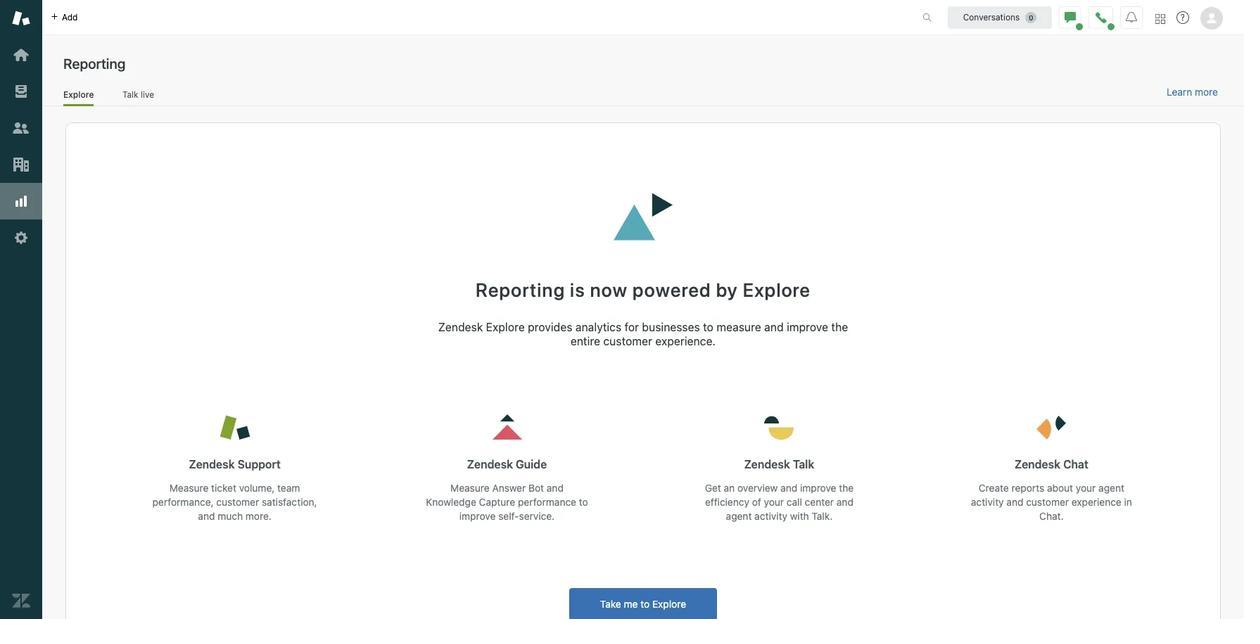 Task type: vqa. For each thing, say whether or not it's contained in the screenshot.


Task type: locate. For each thing, give the bounding box(es) containing it.
zendesk for zendesk support
[[189, 458, 235, 471]]

0 vertical spatial talk
[[123, 89, 138, 100]]

0 vertical spatial the
[[832, 321, 848, 333]]

2 vertical spatial improve
[[460, 510, 496, 522]]

improve inside 'measure answer bot and knowledge capture performance to improve self-service.'
[[460, 510, 496, 522]]

1 measure from the left
[[170, 482, 209, 494]]

0 horizontal spatial reporting
[[63, 56, 126, 72]]

volume,
[[239, 482, 275, 494]]

and down reports
[[1007, 496, 1024, 508]]

to
[[703, 321, 714, 333], [579, 496, 588, 508], [641, 598, 650, 610]]

efficiency
[[705, 496, 750, 508]]

and left much
[[198, 510, 215, 522]]

create
[[979, 482, 1009, 494]]

overview
[[738, 482, 778, 494]]

agent inside 'get an overview and improve the efficiency of your call center and agent activity with talk.'
[[726, 510, 752, 522]]

zendesk products image
[[1156, 14, 1166, 24]]

zendesk talk
[[744, 458, 815, 471]]

0 horizontal spatial to
[[579, 496, 588, 508]]

0 horizontal spatial customer
[[216, 496, 259, 508]]

talk live
[[123, 89, 154, 100]]

improve
[[787, 321, 829, 333], [800, 482, 837, 494], [460, 510, 496, 522]]

2 horizontal spatial customer
[[1026, 496, 1069, 508]]

reporting for reporting
[[63, 56, 126, 72]]

measure answer bot and knowledge capture performance to improve self-service.
[[426, 482, 588, 522]]

service.
[[519, 510, 555, 522]]

and inside create reports about your agent activity and customer experience in chat.
[[1007, 496, 1024, 508]]

and up performance
[[547, 482, 564, 494]]

1 vertical spatial the
[[839, 482, 854, 494]]

support
[[238, 458, 281, 471]]

0 vertical spatial improve
[[787, 321, 829, 333]]

add button
[[42, 0, 86, 34]]

zendesk
[[438, 321, 483, 333], [189, 458, 235, 471], [467, 458, 513, 471], [744, 458, 790, 471], [1015, 458, 1061, 471]]

0 horizontal spatial agent
[[726, 510, 752, 522]]

zendesk for zendesk guide
[[467, 458, 513, 471]]

2 measure from the left
[[451, 482, 490, 494]]

conversations
[[963, 12, 1020, 22]]

improve down capture
[[460, 510, 496, 522]]

reporting up explore link
[[63, 56, 126, 72]]

agent
[[1099, 482, 1125, 494], [726, 510, 752, 522]]

measure inside measure ticket volume, team performance, customer satisfaction, and much more.
[[170, 482, 209, 494]]

improve up center
[[800, 482, 837, 494]]

1 horizontal spatial measure
[[451, 482, 490, 494]]

customer
[[604, 335, 653, 348], [216, 496, 259, 508], [1026, 496, 1069, 508]]

0 horizontal spatial talk
[[123, 89, 138, 100]]

0 horizontal spatial activity
[[755, 510, 788, 522]]

agent up experience
[[1099, 482, 1125, 494]]

explore left provides at the left bottom of page
[[486, 321, 525, 333]]

to right me
[[641, 598, 650, 610]]

capture
[[479, 496, 515, 508]]

bot
[[529, 482, 544, 494]]

0 vertical spatial agent
[[1099, 482, 1125, 494]]

talk up call
[[793, 458, 815, 471]]

activity down create
[[971, 496, 1004, 508]]

0 horizontal spatial your
[[764, 496, 784, 508]]

measure up knowledge
[[451, 482, 490, 494]]

0 vertical spatial your
[[1076, 482, 1096, 494]]

agent inside create reports about your agent activity and customer experience in chat.
[[1099, 482, 1125, 494]]

zendesk inside zendesk explore provides analytics for businesses to measure and improve the entire customer experience.
[[438, 321, 483, 333]]

1 horizontal spatial agent
[[1099, 482, 1125, 494]]

explore
[[63, 89, 94, 100], [743, 279, 811, 301], [486, 321, 525, 333], [652, 598, 686, 610]]

experience.
[[656, 335, 716, 348]]

to up experience.
[[703, 321, 714, 333]]

1 vertical spatial reporting
[[476, 279, 565, 301]]

views image
[[12, 82, 30, 101]]

for
[[625, 321, 639, 333]]

and
[[765, 321, 784, 333], [547, 482, 564, 494], [781, 482, 798, 494], [837, 496, 854, 508], [1007, 496, 1024, 508], [198, 510, 215, 522]]

customer up much
[[216, 496, 259, 508]]

activity
[[971, 496, 1004, 508], [755, 510, 788, 522]]

0 vertical spatial activity
[[971, 496, 1004, 508]]

add
[[62, 12, 78, 22]]

customer down 'for'
[[604, 335, 653, 348]]

1 vertical spatial to
[[579, 496, 588, 508]]

by
[[716, 279, 738, 301]]

reporting up provides at the left bottom of page
[[476, 279, 565, 301]]

and right measure
[[765, 321, 784, 333]]

activity down of
[[755, 510, 788, 522]]

your
[[1076, 482, 1096, 494], [764, 496, 784, 508]]

measure for zendesk guide
[[451, 482, 490, 494]]

2 horizontal spatial to
[[703, 321, 714, 333]]

guide
[[516, 458, 547, 471]]

to right performance
[[579, 496, 588, 508]]

your up experience
[[1076, 482, 1096, 494]]

customer up chat.
[[1026, 496, 1069, 508]]

knowledge
[[426, 496, 476, 508]]

the inside 'get an overview and improve the efficiency of your call center and agent activity with talk.'
[[839, 482, 854, 494]]

provides
[[528, 321, 573, 333]]

chat
[[1064, 458, 1089, 471]]

chat.
[[1040, 510, 1064, 522]]

in
[[1125, 496, 1133, 508]]

measure up "performance,"
[[170, 482, 209, 494]]

zendesk explore provides analytics for businesses to measure and improve the entire customer experience.
[[438, 321, 848, 348]]

measure for zendesk support
[[170, 482, 209, 494]]

measure
[[170, 482, 209, 494], [451, 482, 490, 494]]

talk left the live
[[123, 89, 138, 100]]

talk
[[123, 89, 138, 100], [793, 458, 815, 471]]

about
[[1047, 482, 1074, 494]]

1 horizontal spatial talk
[[793, 458, 815, 471]]

reporting
[[63, 56, 126, 72], [476, 279, 565, 301]]

learn more
[[1167, 86, 1218, 98]]

1 horizontal spatial your
[[1076, 482, 1096, 494]]

learn
[[1167, 86, 1193, 98]]

zendesk support image
[[12, 9, 30, 27]]

learn more link
[[1167, 86, 1218, 99]]

0 vertical spatial reporting
[[63, 56, 126, 72]]

team
[[277, 482, 300, 494]]

1 vertical spatial agent
[[726, 510, 752, 522]]

zendesk for zendesk talk
[[744, 458, 790, 471]]

talk live link
[[122, 89, 155, 104]]

the inside zendesk explore provides analytics for businesses to measure and improve the entire customer experience.
[[832, 321, 848, 333]]

1 horizontal spatial activity
[[971, 496, 1004, 508]]

main element
[[0, 0, 42, 619]]

zendesk for zendesk explore provides analytics for businesses to measure and improve the entire customer experience.
[[438, 321, 483, 333]]

experience
[[1072, 496, 1122, 508]]

answer
[[492, 482, 526, 494]]

1 vertical spatial your
[[764, 496, 784, 508]]

button displays agent's chat status as online. image
[[1065, 12, 1076, 23]]

improve right measure
[[787, 321, 829, 333]]

measure inside 'measure answer bot and knowledge capture performance to improve self-service.'
[[451, 482, 490, 494]]

agent down efficiency at the bottom of the page
[[726, 510, 752, 522]]

the
[[832, 321, 848, 333], [839, 482, 854, 494]]

ticket
[[211, 482, 236, 494]]

improve inside zendesk explore provides analytics for businesses to measure and improve the entire customer experience.
[[787, 321, 829, 333]]

0 vertical spatial to
[[703, 321, 714, 333]]

your right of
[[764, 496, 784, 508]]

1 horizontal spatial to
[[641, 598, 650, 610]]

much
[[218, 510, 243, 522]]

explore inside button
[[652, 598, 686, 610]]

explore right views image
[[63, 89, 94, 100]]

1 horizontal spatial customer
[[604, 335, 653, 348]]

explore right me
[[652, 598, 686, 610]]

0 horizontal spatial measure
[[170, 482, 209, 494]]

2 vertical spatial to
[[641, 598, 650, 610]]

1 horizontal spatial reporting
[[476, 279, 565, 301]]

1 vertical spatial activity
[[755, 510, 788, 522]]

1 vertical spatial improve
[[800, 482, 837, 494]]



Task type: describe. For each thing, give the bounding box(es) containing it.
talk.
[[812, 510, 833, 522]]

measure
[[717, 321, 762, 333]]

zendesk chat
[[1015, 458, 1089, 471]]

businesses
[[642, 321, 700, 333]]

and up call
[[781, 482, 798, 494]]

self-
[[499, 510, 519, 522]]

create reports about your agent activity and customer experience in chat.
[[971, 482, 1133, 522]]

customer inside measure ticket volume, team performance, customer satisfaction, and much more.
[[216, 496, 259, 508]]

more
[[1195, 86, 1218, 98]]

improve inside 'get an overview and improve the efficiency of your call center and agent activity with talk.'
[[800, 482, 837, 494]]

reporting image
[[12, 192, 30, 210]]

to inside the take me to explore button
[[641, 598, 650, 610]]

get an overview and improve the efficiency of your call center and agent activity with talk.
[[705, 482, 854, 522]]

and inside 'measure answer bot and knowledge capture performance to improve self-service.'
[[547, 482, 564, 494]]

entire
[[571, 335, 601, 348]]

more.
[[246, 510, 272, 522]]

reporting is now powered by explore
[[476, 279, 811, 301]]

customer inside create reports about your agent activity and customer experience in chat.
[[1026, 496, 1069, 508]]

your inside create reports about your agent activity and customer experience in chat.
[[1076, 482, 1096, 494]]

customers image
[[12, 119, 30, 137]]

your inside 'get an overview and improve the efficiency of your call center and agent activity with talk.'
[[764, 496, 784, 508]]

measure ticket volume, team performance, customer satisfaction, and much more.
[[152, 482, 317, 522]]

and right center
[[837, 496, 854, 508]]

explore inside zendesk explore provides analytics for businesses to measure and improve the entire customer experience.
[[486, 321, 525, 333]]

to inside 'measure answer bot and knowledge capture performance to improve self-service.'
[[579, 496, 588, 508]]

explore right by
[[743, 279, 811, 301]]

activity inside create reports about your agent activity and customer experience in chat.
[[971, 496, 1004, 508]]

with
[[790, 510, 809, 522]]

of
[[752, 496, 761, 508]]

and inside zendesk explore provides analytics for businesses to measure and improve the entire customer experience.
[[765, 321, 784, 333]]

powered
[[633, 279, 711, 301]]

satisfaction,
[[262, 496, 317, 508]]

take
[[600, 598, 621, 610]]

notifications image
[[1126, 12, 1138, 23]]

analytics
[[576, 321, 622, 333]]

1 vertical spatial talk
[[793, 458, 815, 471]]

an
[[724, 482, 735, 494]]

me
[[624, 598, 638, 610]]

to inside zendesk explore provides analytics for businesses to measure and improve the entire customer experience.
[[703, 321, 714, 333]]

take me to explore
[[600, 598, 686, 610]]

zendesk image
[[12, 592, 30, 610]]

get
[[705, 482, 721, 494]]

customer inside zendesk explore provides analytics for businesses to measure and improve the entire customer experience.
[[604, 335, 653, 348]]

admin image
[[12, 229, 30, 247]]

zendesk for zendesk chat
[[1015, 458, 1061, 471]]

is
[[570, 279, 585, 301]]

live
[[141, 89, 154, 100]]

zendesk guide
[[467, 458, 547, 471]]

now
[[590, 279, 628, 301]]

get started image
[[12, 46, 30, 64]]

performance,
[[152, 496, 214, 508]]

call
[[787, 496, 802, 508]]

take me to explore button
[[569, 589, 717, 619]]

and inside measure ticket volume, team performance, customer satisfaction, and much more.
[[198, 510, 215, 522]]

reports
[[1012, 482, 1045, 494]]

center
[[805, 496, 834, 508]]

activity inside 'get an overview and improve the efficiency of your call center and agent activity with talk.'
[[755, 510, 788, 522]]

organizations image
[[12, 156, 30, 174]]

conversations button
[[948, 6, 1052, 29]]

performance
[[518, 496, 577, 508]]

reporting for reporting is now powered by explore
[[476, 279, 565, 301]]

explore link
[[63, 89, 94, 106]]

zendesk support
[[189, 458, 281, 471]]

get help image
[[1177, 11, 1190, 24]]



